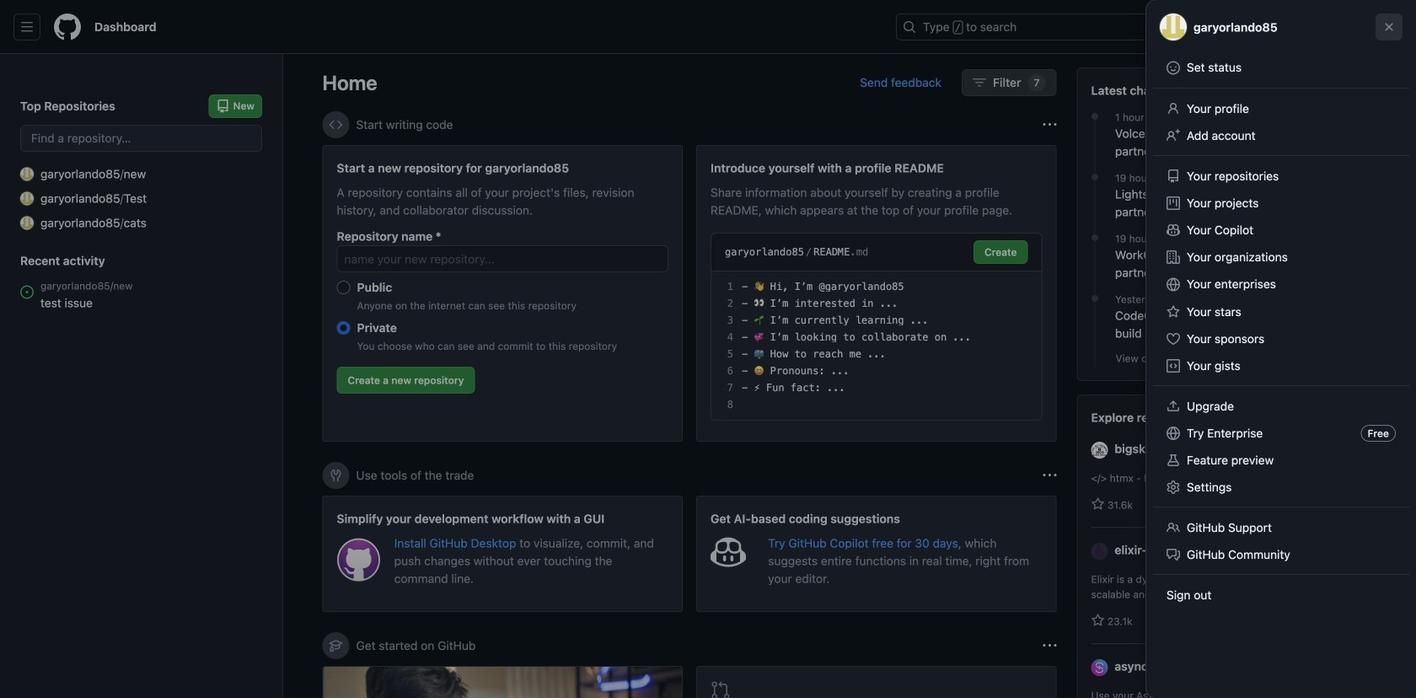 Task type: vqa. For each thing, say whether or not it's contained in the screenshot.
triangle down icon
yes



Task type: describe. For each thing, give the bounding box(es) containing it.
homepage image
[[54, 13, 81, 40]]

account element
[[0, 54, 283, 698]]

triangle down image
[[1244, 20, 1257, 34]]



Task type: locate. For each thing, give the bounding box(es) containing it.
0 vertical spatial star image
[[1092, 498, 1105, 511]]

3 dot fill image from the top
[[1089, 231, 1102, 245]]

2 dot fill image from the top
[[1089, 170, 1102, 184]]

dot fill image
[[1089, 110, 1102, 123], [1089, 170, 1102, 184], [1089, 231, 1102, 245]]

1 vertical spatial dot fill image
[[1089, 170, 1102, 184]]

0 vertical spatial dot fill image
[[1089, 110, 1102, 123]]

1 star image from the top
[[1092, 498, 1105, 511]]

explore repositories navigation
[[1077, 395, 1378, 698]]

plus image
[[1224, 20, 1237, 34]]

1 dot fill image from the top
[[1089, 110, 1102, 123]]

star image
[[1092, 498, 1105, 511], [1092, 614, 1105, 627]]

command palette image
[[1171, 20, 1185, 34]]

2 star image from the top
[[1092, 614, 1105, 627]]

explore element
[[1077, 67, 1378, 698]]

1 vertical spatial star image
[[1092, 614, 1105, 627]]

2 vertical spatial dot fill image
[[1089, 231, 1102, 245]]

dot fill image
[[1089, 292, 1102, 305]]



